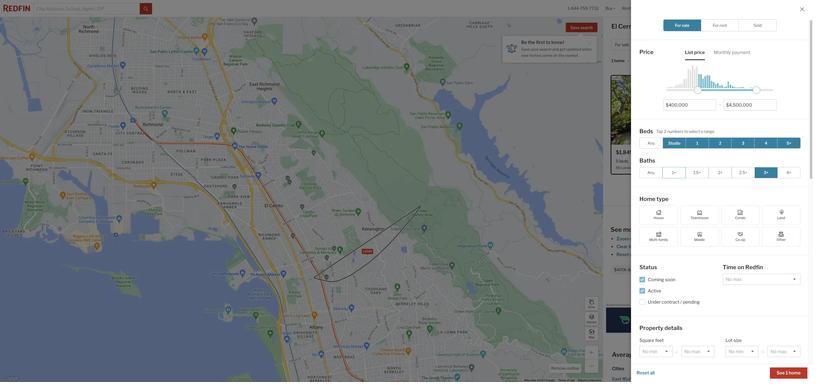 Task type: locate. For each thing, give the bounding box(es) containing it.
property details
[[639, 325, 682, 331]]

the
[[528, 40, 535, 45], [559, 53, 564, 58], [629, 244, 636, 249]]

favorite button image
[[693, 149, 700, 157]]

for left rent
[[713, 23, 719, 28]]

2 horizontal spatial to
[[722, 252, 727, 257]]

1 inside button
[[786, 370, 788, 376]]

zoom out clear the map boundary reset all filters or remove one of your filters below to see more homes
[[616, 236, 762, 257]]

0 vertical spatial save
[[570, 25, 580, 30]]

1 vertical spatial sale
[[622, 42, 629, 47]]

0 horizontal spatial save
[[521, 47, 530, 52]]

soon
[[665, 277, 675, 282]]

7732
[[589, 6, 599, 11]]

1 vertical spatial homes
[[640, 226, 660, 233]]

average
[[612, 351, 636, 358]]

the inside 'zoom out clear the map boundary reset all filters or remove one of your filters below to see more homes'
[[629, 244, 636, 249]]

save inside button
[[570, 25, 580, 30]]

0 horizontal spatial on
[[553, 53, 558, 58]]

market insights
[[743, 24, 776, 30]]

to left see
[[722, 252, 727, 257]]

see more homes
[[611, 226, 660, 233]]

any inside radio
[[647, 170, 655, 175]]

1 vertical spatial the
[[559, 53, 564, 58]]

map down options
[[589, 336, 594, 339]]

1 vertical spatial reset
[[637, 370, 649, 376]]

ca left homes
[[642, 23, 651, 30]]

richmond
[[623, 377, 644, 382]]

see for see more homes
[[611, 226, 622, 233]]

2 horizontal spatial home
[[789, 370, 801, 376]]

1 vertical spatial to
[[684, 129, 688, 134]]

0 vertical spatial map
[[637, 244, 646, 249]]

any down "beds"
[[648, 141, 655, 145]]

1 vertical spatial see
[[777, 370, 785, 376]]

0 vertical spatial 2
[[664, 129, 666, 134]]

for sale inside button
[[615, 42, 629, 47]]

2 left 3
[[719, 141, 721, 145]]

0 horizontal spatial for
[[615, 42, 621, 47]]

next button image
[[695, 108, 700, 113]]

on
[[553, 53, 558, 58], [737, 264, 744, 271]]

el
[[611, 23, 617, 30], [689, 351, 695, 358]]

any for 1+
[[647, 170, 655, 175]]

0 vertical spatial report
[[798, 304, 806, 307]]

759-
[[580, 6, 589, 11]]

1 horizontal spatial map
[[589, 336, 594, 339]]

the up reset all filters "button"
[[629, 244, 636, 249]]

1 horizontal spatial for sale
[[675, 23, 689, 28]]

save
[[570, 25, 580, 30], [521, 47, 530, 52]]

pending
[[683, 299, 700, 305]]

monthly payment element
[[714, 45, 750, 60]]

0 horizontal spatial cerrito,
[[618, 23, 640, 30]]

home for 1
[[614, 58, 625, 63]]

the inside save your search and get updated when new homes come on the market.
[[559, 53, 564, 58]]

2.5+ radio
[[732, 167, 755, 178]]

get
[[560, 47, 566, 52]]

redfin
[[745, 264, 763, 271]]

0 vertical spatial any
[[648, 141, 655, 145]]

0 horizontal spatial report
[[578, 379, 586, 382]]

For sale checkbox
[[663, 19, 701, 31]]

for left sale at the top of page
[[675, 23, 681, 28]]

1.5+ radio
[[686, 167, 709, 178]]

any down kensington,
[[647, 170, 655, 175]]

more right see
[[736, 252, 747, 257]]

2 vertical spatial ca
[[720, 351, 729, 358]]

draw button
[[585, 297, 599, 311]]

Any checkbox
[[639, 137, 663, 149]]

to left select
[[684, 129, 688, 134]]

map inside button
[[589, 336, 594, 339]]

House checkbox
[[639, 205, 678, 225]]

For rent checkbox
[[701, 19, 739, 31]]

2 horizontal spatial the
[[629, 244, 636, 249]]

tap 2 numbers to select a range
[[656, 129, 714, 134]]

monthly payment
[[714, 50, 750, 55]]

map left error at the bottom right of page
[[589, 379, 595, 382]]

map down out
[[637, 244, 646, 249]]

price
[[639, 49, 653, 55]]

option group
[[663, 19, 777, 31], [639, 137, 801, 149], [639, 167, 800, 178], [639, 205, 800, 247]]

cerrito, up the for sale button
[[618, 23, 640, 30]]

viewing
[[677, 203, 692, 208]]

search inside save your search and get updated when new homes come on the market.
[[539, 47, 551, 52]]

map
[[637, 244, 646, 249], [589, 379, 595, 382]]

homes up 'redfin'
[[748, 252, 762, 257]]

remove outline
[[551, 366, 579, 371]]

more up out
[[623, 226, 639, 233]]

Land checkbox
[[762, 205, 800, 225]]

0 horizontal spatial homes
[[529, 53, 542, 58]]

1 horizontal spatial more
[[736, 252, 747, 257]]

1 vertical spatial your
[[685, 252, 695, 257]]

report
[[798, 304, 806, 307], [578, 379, 586, 382]]

sale inside for sale checkbox
[[682, 23, 689, 28]]

all)
[[733, 203, 739, 208]]

to for know!
[[546, 40, 550, 45]]

lot
[[726, 338, 733, 343]]

all inside 'zoom out clear the map boundary reset all filters or remove one of your filters below to see more homes'
[[630, 252, 635, 257]]

all
[[630, 252, 635, 257], [650, 370, 655, 376]]

1 horizontal spatial search
[[580, 25, 593, 30]]

1 vertical spatial for sale
[[615, 42, 629, 47]]

of right one
[[680, 252, 685, 257]]

1 horizontal spatial report
[[798, 304, 806, 307]]

all up heights
[[650, 370, 655, 376]]

2 vertical spatial the
[[629, 244, 636, 249]]

for inside button
[[615, 42, 621, 47]]

1 horizontal spatial all
[[650, 370, 655, 376]]

list box
[[723, 274, 800, 285], [639, 346, 672, 357], [681, 346, 714, 357], [726, 346, 759, 357], [767, 346, 800, 357], [639, 372, 672, 382], [681, 372, 714, 382], [726, 372, 759, 382], [767, 372, 800, 382]]

a left error at the bottom right of page
[[587, 379, 589, 382]]

homes
[[529, 53, 542, 58], [640, 226, 660, 233], [748, 252, 762, 257]]

1+ radio
[[663, 167, 686, 178]]

save down 844-
[[570, 25, 580, 30]]

sale up 1 home • sort
[[622, 42, 629, 47]]

terms
[[558, 379, 566, 382]]

reset down clear
[[616, 252, 629, 257]]

0 horizontal spatial for sale
[[615, 42, 629, 47]]

your inside save your search and get updated when new homes come on the market.
[[531, 47, 539, 52]]

list
[[685, 50, 693, 55]]

Mobile checkbox
[[680, 227, 719, 247]]

$400k-
[[614, 267, 628, 272]]

search
[[580, 25, 593, 30], [539, 47, 551, 52]]

for
[[675, 23, 681, 28], [713, 23, 719, 28], [615, 42, 621, 47]]

0 vertical spatial all
[[630, 252, 635, 257]]

market
[[743, 24, 758, 30]]

any for studio
[[648, 141, 655, 145]]

1 horizontal spatial homes
[[640, 226, 660, 233]]

to for select
[[684, 129, 688, 134]]

0 vertical spatial home
[[614, 58, 625, 63]]

1 horizontal spatial el
[[689, 351, 695, 358]]

on right time
[[737, 264, 744, 271]]

0 horizontal spatial sale
[[622, 42, 629, 47]]

for up 1 home • sort
[[615, 42, 621, 47]]

0 vertical spatial cerrito,
[[618, 23, 640, 30]]

0 horizontal spatial home
[[614, 58, 625, 63]]

of up "end of results"
[[705, 203, 709, 208]]

0 horizontal spatial el
[[611, 23, 617, 30]]

home inside 1 home • sort
[[614, 58, 625, 63]]

2 vertical spatial to
[[722, 252, 727, 257]]

photo of 50 lenox rd, kensington, ca 94707 image
[[611, 76, 705, 145]]

home type
[[639, 196, 669, 202]]

Enter min text field
[[666, 102, 714, 108]]

1 vertical spatial el
[[689, 351, 695, 358]]

minimum price slider
[[694, 86, 702, 94]]

0 horizontal spatial —
[[675, 349, 679, 354]]

be the first to know!
[[521, 40, 564, 45]]

1 vertical spatial more
[[736, 252, 747, 257]]

below
[[709, 252, 722, 257]]

—
[[718, 103, 721, 107], [675, 349, 679, 354], [761, 349, 765, 354]]

to inside dialog
[[546, 40, 550, 45]]

©2023
[[537, 379, 545, 382]]

0 horizontal spatial 2
[[664, 129, 666, 134]]

save for save search
[[570, 25, 580, 30]]

2 right tap
[[664, 129, 666, 134]]

details
[[665, 325, 682, 331]]

1 inside 1 home • sort
[[611, 58, 613, 63]]

home
[[639, 196, 655, 202]]

end
[[696, 211, 703, 216]]

option group containing house
[[639, 205, 800, 247]]

1 horizontal spatial cerrito,
[[696, 351, 718, 358]]

0 vertical spatial search
[[580, 25, 593, 30]]

$4.5m
[[628, 267, 640, 272]]

east
[[612, 377, 622, 382]]

to inside 'zoom out clear the map boundary reset all filters or remove one of your filters below to see more homes'
[[722, 252, 727, 257]]

Other checkbox
[[762, 227, 800, 247]]

family
[[659, 238, 668, 242]]

your down first
[[531, 47, 539, 52]]

1 filters from the left
[[635, 252, 648, 257]]

feet
[[655, 338, 664, 343]]

1 vertical spatial report
[[578, 379, 586, 382]]

0 horizontal spatial see
[[611, 226, 622, 233]]

monthly
[[714, 50, 731, 55]]

1 horizontal spatial the
[[559, 53, 564, 58]]

0 horizontal spatial your
[[531, 47, 539, 52]]

0 vertical spatial ca
[[642, 23, 651, 30]]

report right the use
[[578, 379, 586, 382]]

on inside save your search and get updated when new homes come on the market.
[[553, 53, 558, 58]]

kensington,
[[637, 166, 656, 170]]

2 horizontal spatial —
[[761, 349, 765, 354]]

a left range
[[701, 129, 703, 134]]

0 horizontal spatial all
[[630, 252, 635, 257]]

on down and
[[553, 53, 558, 58]]

0 horizontal spatial reset
[[616, 252, 629, 257]]

2 vertical spatial homes
[[748, 252, 762, 257]]

0 vertical spatial a
[[701, 129, 703, 134]]

2 horizontal spatial for
[[713, 23, 719, 28]]

map
[[589, 336, 594, 339], [524, 379, 530, 382]]

of left the use
[[567, 379, 569, 382]]

1 inside checkbox
[[696, 141, 698, 145]]

0 vertical spatial homes
[[529, 53, 542, 58]]

0 horizontal spatial a
[[587, 379, 589, 382]]

1 horizontal spatial to
[[684, 129, 688, 134]]

el right near
[[689, 351, 695, 358]]

50
[[616, 166, 620, 170]]

option group containing for sale
[[663, 19, 777, 31]]

homes up 'multi-'
[[640, 226, 660, 233]]

— for square feet
[[675, 349, 679, 354]]

2 inside option
[[719, 141, 721, 145]]

ca up the year
[[720, 351, 729, 358]]

see inside button
[[777, 370, 785, 376]]

0 vertical spatial see
[[611, 226, 622, 233]]

1 horizontal spatial reset
[[637, 370, 649, 376]]

search down "759-"
[[580, 25, 593, 30]]

and
[[552, 47, 559, 52]]

1 horizontal spatial save
[[570, 25, 580, 30]]

cerrito, up cities heading
[[696, 351, 718, 358]]

your right one
[[685, 252, 695, 257]]

options button
[[585, 312, 599, 326]]

numbers
[[667, 129, 683, 134]]

outline
[[567, 366, 579, 371]]

1 vertical spatial home
[[638, 351, 654, 358]]

filters down clear the map boundary "button"
[[635, 252, 648, 257]]

when
[[582, 47, 592, 52]]

op
[[741, 238, 745, 242]]

for sale right homes
[[675, 23, 689, 28]]

filters left below
[[696, 252, 708, 257]]

0 horizontal spatial search
[[539, 47, 551, 52]]

2+ radio
[[709, 167, 732, 178]]

1 horizontal spatial map
[[637, 244, 646, 249]]

save inside save your search and get updated when new homes come on the market.
[[521, 47, 530, 52]]

remove $400k-$4.5m image
[[643, 268, 646, 272]]

1 horizontal spatial for
[[675, 23, 681, 28]]

search up the come
[[539, 47, 551, 52]]

0 vertical spatial on
[[553, 53, 558, 58]]

1 vertical spatial map
[[589, 379, 595, 382]]

maximum price slider
[[753, 86, 760, 94]]

homes right new
[[529, 53, 542, 58]]

built
[[736, 363, 745, 369]]

options
[[587, 320, 597, 324]]

1 horizontal spatial 2
[[719, 141, 721, 145]]

0 horizontal spatial filters
[[635, 252, 648, 257]]

0 vertical spatial the
[[528, 40, 535, 45]]

1 horizontal spatial filters
[[696, 252, 708, 257]]

•
[[628, 59, 629, 63]]

map region
[[0, 0, 668, 382]]

for
[[674, 23, 682, 30]]

condo
[[735, 216, 746, 220]]

— for lot size
[[761, 349, 765, 354]]

sale right homes
[[682, 23, 689, 28]]

error
[[595, 379, 601, 382]]

1+
[[672, 170, 676, 175]]

1 horizontal spatial see
[[777, 370, 785, 376]]

1 horizontal spatial your
[[685, 252, 695, 257]]

sold
[[754, 23, 762, 28]]

map for map data ©2023 google
[[524, 379, 530, 382]]

3+ radio
[[755, 167, 778, 178]]

Enter max text field
[[726, 102, 774, 108]]

0 horizontal spatial map
[[524, 379, 530, 382]]

reset down stories
[[637, 370, 649, 376]]

for inside checkbox
[[713, 23, 719, 28]]

for inside checkbox
[[675, 23, 681, 28]]

save your search and get updated when new homes come on the market.
[[521, 47, 592, 58]]

map left data
[[524, 379, 530, 382]]

any inside checkbox
[[648, 141, 655, 145]]

report left ad
[[798, 304, 806, 307]]

1 vertical spatial any
[[647, 170, 655, 175]]

1 vertical spatial search
[[539, 47, 551, 52]]

your
[[531, 47, 539, 52], [685, 252, 695, 257]]

all down clear the map boundary "button"
[[630, 252, 635, 257]]

0 vertical spatial reset
[[616, 252, 629, 257]]

draw
[[588, 305, 595, 309]]

2 filters from the left
[[696, 252, 708, 257]]

ca down 3,034
[[657, 166, 661, 170]]

status
[[639, 264, 657, 271]]

save search
[[570, 25, 593, 30]]

one
[[671, 252, 679, 257]]

the down get
[[559, 53, 564, 58]]

1 horizontal spatial sale
[[682, 23, 689, 28]]

1 horizontal spatial home
[[638, 351, 654, 358]]

0 vertical spatial for sale
[[675, 23, 689, 28]]

0 vertical spatial sale
[[682, 23, 689, 28]]

1 vertical spatial on
[[737, 264, 744, 271]]

0 horizontal spatial more
[[623, 226, 639, 233]]

0 vertical spatial to
[[546, 40, 550, 45]]

el up the for sale button
[[611, 23, 617, 30]]

Co-op checkbox
[[721, 227, 760, 247]]

the right be at the top right of the page
[[528, 40, 535, 45]]

report inside report ad "button"
[[798, 304, 806, 307]]

to right first
[[546, 40, 550, 45]]

1.85m
[[363, 250, 372, 254]]

out
[[630, 236, 637, 242]]

1 horizontal spatial a
[[701, 129, 703, 134]]

reset inside button
[[637, 370, 649, 376]]

1 vertical spatial a
[[587, 379, 589, 382]]

Condo checkbox
[[721, 205, 760, 225]]

multi-
[[649, 238, 659, 242]]

coming soon
[[648, 277, 675, 282]]

0 vertical spatial map
[[589, 336, 594, 339]]

remove
[[655, 252, 670, 257]]

beds
[[619, 159, 628, 164]]

report a map error
[[578, 379, 601, 382]]

2 horizontal spatial ca
[[720, 351, 729, 358]]

2
[[664, 129, 666, 134], [719, 141, 721, 145]]

viewing page 1 of 1 (download all)
[[677, 203, 739, 208]]

1 vertical spatial 2
[[719, 141, 721, 145]]

range
[[704, 129, 714, 134]]

0 horizontal spatial to
[[546, 40, 550, 45]]

for sale up 1 home • sort
[[615, 42, 629, 47]]

save up new
[[521, 47, 530, 52]]

size
[[734, 338, 742, 343]]



Task type: describe. For each thing, give the bounding box(es) containing it.
land
[[777, 216, 785, 220]]

cities heading
[[612, 366, 804, 372]]

home for average
[[638, 351, 654, 358]]

50 lenox rd, kensington, ca 94707
[[616, 166, 673, 170]]

1 vertical spatial ca
[[657, 166, 661, 170]]

studio+
[[655, 267, 669, 272]]

see 1 home
[[777, 370, 801, 376]]

contract
[[662, 299, 679, 305]]

2+
[[718, 170, 722, 175]]

active
[[648, 288, 661, 294]]

Multi-family checkbox
[[639, 227, 678, 247]]

el cerrito, ca homes for sale
[[611, 23, 696, 30]]

0 vertical spatial more
[[623, 226, 639, 233]]

sort
[[632, 58, 640, 63]]

reset all button
[[637, 368, 655, 379]]

co-
[[735, 238, 741, 242]]

5 beds
[[616, 159, 628, 164]]

near
[[675, 351, 688, 358]]

stories
[[639, 363, 654, 369]]

ad region
[[606, 308, 810, 333]]

reset all filters button
[[616, 252, 648, 257]]

reset all
[[637, 370, 655, 376]]

search inside save search button
[[580, 25, 593, 30]]

3,034
[[652, 159, 663, 164]]

5+ checkbox
[[777, 137, 801, 149]]

1 horizontal spatial —
[[718, 103, 721, 107]]

$1,849,000
[[616, 150, 645, 155]]

east richmond heights
[[612, 377, 662, 382]]

reset inside 'zoom out clear the map boundary reset all filters or remove one of your filters below to see more homes'
[[616, 252, 629, 257]]

4 checkbox
[[754, 137, 778, 149]]

$400k-$4.5m
[[614, 267, 640, 272]]

3+
[[764, 170, 768, 175]]

homes inside 'zoom out clear the map boundary reset all filters or remove one of your filters below to see more homes'
[[748, 252, 762, 257]]

be
[[521, 40, 527, 45]]

be the first to know! dialog
[[502, 32, 597, 63]]

heights
[[645, 377, 662, 382]]

square
[[639, 338, 654, 343]]

time on redfin
[[723, 264, 763, 271]]

for sale inside checkbox
[[675, 23, 689, 28]]

list price element
[[685, 45, 705, 60]]

boundary
[[647, 244, 667, 249]]

map data ©2023 google
[[524, 379, 555, 382]]

3 checkbox
[[731, 137, 755, 149]]

homes
[[652, 23, 673, 30]]

report for report ad
[[798, 304, 806, 307]]

report ad button
[[798, 304, 810, 308]]

see 1 home button
[[770, 368, 807, 379]]

0 horizontal spatial ca
[[642, 23, 651, 30]]

cities
[[612, 366, 624, 372]]

Studio checkbox
[[663, 137, 686, 149]]

other
[[777, 238, 786, 242]]

sale
[[684, 23, 696, 30]]

for for for sale checkbox
[[675, 23, 681, 28]]

Sold checkbox
[[739, 19, 777, 31]]

all inside button
[[650, 370, 655, 376]]

studio
[[668, 141, 680, 145]]

townhouse
[[691, 216, 709, 220]]

co-op
[[735, 238, 745, 242]]

market.
[[565, 53, 579, 58]]

City, Address, School, Agent, ZIP search field
[[34, 3, 140, 14]]

end of results
[[696, 211, 721, 216]]

rd,
[[632, 166, 637, 170]]

1-844-759-7732
[[568, 6, 599, 11]]

1.5+
[[693, 170, 701, 175]]

market insights link
[[743, 18, 776, 31]]

lenox
[[621, 166, 631, 170]]

for sale button
[[611, 39, 640, 50]]

home inside button
[[789, 370, 801, 376]]

your inside 'zoom out clear the map boundary reset all filters or remove one of your filters below to see more homes'
[[685, 252, 695, 257]]

more inside 'zoom out clear the map boundary reset all filters or remove one of your filters below to see more homes'
[[736, 252, 747, 257]]

map inside 'zoom out clear the map boundary reset all filters or remove one of your filters below to see more homes'
[[637, 244, 646, 249]]

payment
[[732, 50, 750, 55]]

east richmond heights link
[[612, 375, 705, 382]]

3
[[742, 141, 744, 145]]

lot size
[[726, 338, 742, 343]]

google image
[[1, 375, 20, 382]]

1 horizontal spatial on
[[737, 264, 744, 271]]

homes inside save your search and get updated when new homes come on the market.
[[529, 53, 542, 58]]

sale inside the for sale button
[[622, 42, 629, 47]]

ft
[[669, 159, 672, 164]]

Any radio
[[639, 167, 663, 178]]

2 checkbox
[[708, 137, 732, 149]]

1 vertical spatial cerrito,
[[696, 351, 718, 358]]

of right 'end'
[[703, 211, 707, 216]]

(download
[[713, 203, 732, 208]]

/
[[680, 299, 682, 305]]

beds
[[639, 128, 653, 135]]

list price
[[685, 50, 705, 55]]

price
[[694, 50, 705, 55]]

prices
[[656, 351, 674, 358]]

map button
[[585, 327, 599, 341]]

see for see 1 home
[[777, 370, 785, 376]]

map for map
[[589, 336, 594, 339]]

save search button
[[566, 23, 597, 32]]

terms of use
[[558, 379, 575, 382]]

submit search image
[[144, 7, 148, 11]]

4+ radio
[[777, 167, 800, 178]]

favorite button checkbox
[[693, 149, 700, 157]]

data
[[530, 379, 536, 382]]

updated
[[566, 47, 581, 52]]

1 checkbox
[[686, 137, 709, 149]]

report for report a map error
[[578, 379, 586, 382]]

for for the for rent checkbox
[[713, 23, 719, 28]]

type
[[657, 196, 669, 202]]

or
[[649, 252, 654, 257]]

0 horizontal spatial map
[[589, 379, 595, 382]]

zoom
[[616, 236, 629, 242]]

come
[[542, 53, 552, 58]]

1-
[[568, 6, 571, 11]]

0 vertical spatial el
[[611, 23, 617, 30]]

report a map error link
[[578, 379, 601, 382]]

Townhouse checkbox
[[680, 205, 719, 225]]

know!
[[551, 40, 564, 45]]

previous button image
[[616, 108, 622, 113]]

terms of use link
[[558, 379, 575, 382]]

3.5
[[631, 159, 637, 164]]

first
[[536, 40, 545, 45]]

advertisement
[[606, 303, 630, 307]]

save for save your search and get updated when new homes come on the market.
[[521, 47, 530, 52]]

of inside 'zoom out clear the map boundary reset all filters or remove one of your filters below to see more homes'
[[680, 252, 685, 257]]



Task type: vqa. For each thing, say whether or not it's contained in the screenshot.
3.10M
no



